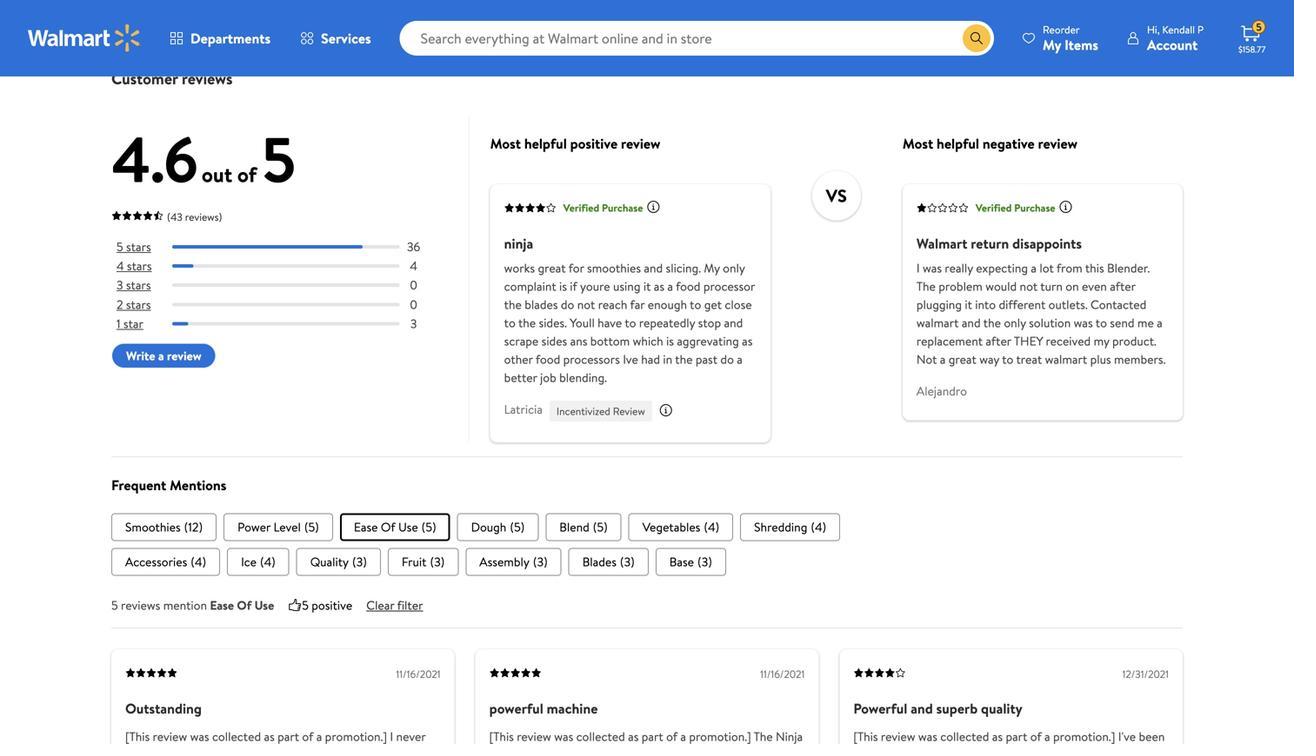 Task type: vqa. For each thing, say whether or not it's contained in the screenshot.


Task type: locate. For each thing, give the bounding box(es) containing it.
i
[[917, 259, 920, 276]]

to down far
[[625, 314, 636, 331]]

1 vertical spatial walmart
[[1045, 351, 1088, 368]]

food
[[676, 278, 701, 295], [536, 351, 560, 368]]

dough
[[471, 519, 507, 536]]

great down replacement
[[949, 351, 977, 368]]

only down different
[[1004, 314, 1026, 331]]

0 horizontal spatial 4
[[117, 258, 124, 275]]

(3) right assembly
[[533, 554, 548, 570]]

1 horizontal spatial after
[[1110, 278, 1136, 295]]

1 vertical spatial after
[[986, 333, 1012, 349]]

as
[[654, 278, 665, 295], [742, 333, 753, 349]]

4 for 4
[[410, 258, 417, 275]]

most
[[490, 134, 521, 153], [903, 134, 934, 153]]

2 stars
[[117, 296, 151, 313]]

reviews down departments popup button
[[182, 68, 233, 90]]

0 horizontal spatial verified
[[563, 200, 600, 215]]

a right 'write'
[[158, 347, 164, 364]]

after up contacted
[[1110, 278, 1136, 295]]

2 horizontal spatial review
[[1038, 134, 1078, 153]]

ninja
[[154, 25, 181, 42]]

0 horizontal spatial it
[[644, 278, 651, 295]]

job
[[540, 369, 557, 386]]

0 horizontal spatial food
[[536, 351, 560, 368]]

frequent mentions
[[111, 476, 226, 495]]

after up way
[[986, 333, 1012, 349]]

list item containing vegetables
[[629, 514, 733, 541]]

and down close
[[724, 314, 743, 331]]

1 vertical spatial it
[[965, 296, 972, 313]]

and
[[644, 259, 663, 276], [724, 314, 743, 331], [962, 314, 981, 331], [911, 699, 933, 718]]

list item containing ease of use
[[340, 514, 450, 541]]

1 vertical spatial positive
[[312, 597, 352, 614]]

alejandro
[[917, 383, 967, 400]]

1 vertical spatial not
[[577, 296, 595, 313]]

1 vertical spatial of
[[237, 597, 252, 614]]

positive
[[570, 134, 618, 153], [312, 597, 352, 614]]

walmart down "received"
[[1045, 351, 1088, 368]]

1 vertical spatial my
[[704, 259, 720, 276]]

only inside the ninja works great for smoothies and slicing. my only complaint is if youre using it as a food processor the blades do not reach far enough to get close to the sides. youll have to repeatedly stop and scrape sides ans bottom which is aggrevating as other food processors ive had in the past do a better job blending.
[[723, 259, 745, 276]]

(3) right base
[[698, 554, 712, 570]]

review right 'write'
[[167, 347, 202, 364]]

0 vertical spatial 3
[[117, 277, 123, 294]]

3 down 36
[[410, 315, 417, 332]]

4 progress bar from the top
[[172, 303, 400, 306]]

power inside list item
[[238, 519, 271, 536]]

outlets.
[[1049, 296, 1088, 313]]

0 horizontal spatial was
[[923, 259, 942, 276]]

0 horizontal spatial purchase
[[602, 200, 643, 215]]

is up the in
[[666, 333, 674, 349]]

3 stars
[[117, 277, 151, 294]]

after
[[1110, 278, 1136, 295], [986, 333, 1012, 349]]

assembly
[[480, 554, 530, 570]]

(3) right blades
[[620, 554, 635, 570]]

assembly (3)
[[480, 554, 548, 570]]

reviews
[[182, 68, 233, 90], [121, 597, 160, 614]]

is left if
[[559, 278, 567, 295]]

0 vertical spatial 0
[[410, 277, 417, 294]]

the down "complaint"
[[504, 296, 522, 313]]

11/16/2021 for outstanding
[[396, 667, 441, 682]]

power level (5)
[[238, 519, 319, 536]]

(3) right fruit
[[430, 554, 445, 570]]

1 helpful from the left
[[524, 134, 567, 153]]

1 horizontal spatial verified purchase
[[976, 200, 1056, 215]]

stars right 2
[[126, 296, 151, 313]]

it
[[644, 278, 651, 295], [965, 296, 972, 313]]

2 verified from the left
[[976, 200, 1012, 215]]

0 horizontal spatial verified purchase
[[563, 200, 643, 215]]

1 vertical spatial 0
[[410, 296, 417, 313]]

progress bar for 1 star
[[172, 322, 400, 326]]

stars down 5 stars
[[127, 258, 152, 275]]

1 vertical spatial only
[[1004, 314, 1026, 331]]

it left into
[[965, 296, 972, 313]]

enough
[[648, 296, 687, 313]]

5 for 5 stars
[[117, 238, 123, 255]]

0 vertical spatial as
[[654, 278, 665, 295]]

5 progress bar from the top
[[172, 322, 400, 326]]

1 horizontal spatial walmart
[[1045, 351, 1088, 368]]

Search search field
[[400, 21, 994, 56]]

0 vertical spatial walmart
[[917, 314, 959, 331]]

purchase left verified purchase information icon
[[602, 200, 643, 215]]

verified purchase left verified purchase information icon
[[563, 200, 643, 215]]

3 up 2
[[117, 277, 123, 294]]

1 vertical spatial 3
[[410, 315, 417, 332]]

(5) up fruit (3)
[[422, 519, 436, 536]]

verified purchase
[[563, 200, 643, 215], [976, 200, 1056, 215]]

the down into
[[984, 314, 1001, 331]]

1 horizontal spatial positive
[[570, 134, 618, 153]]

1 most from the left
[[490, 134, 521, 153]]

blending.
[[559, 369, 607, 386]]

my left items
[[1043, 35, 1061, 54]]

1 verified purchase from the left
[[563, 200, 643, 215]]

5 (3) from the left
[[698, 554, 712, 570]]

vegetables
[[643, 519, 701, 536]]

ease right mention
[[210, 597, 234, 614]]

(4) right shredding
[[811, 519, 827, 536]]

accessories
[[125, 554, 187, 570]]

as down close
[[742, 333, 753, 349]]

progress bar for 5 stars
[[172, 245, 400, 249]]

1 horizontal spatial 3
[[410, 315, 417, 332]]

oz
[[232, 25, 244, 42]]

2 verified purchase from the left
[[976, 200, 1056, 215]]

a right the 'me'
[[1157, 314, 1163, 331]]

2 4 from the left
[[410, 258, 417, 275]]

0 vertical spatial it
[[644, 278, 651, 295]]

0 horizontal spatial not
[[577, 296, 595, 313]]

1 vertical spatial list
[[111, 548, 1183, 576]]

power right oz
[[246, 25, 279, 42]]

1 horizontal spatial only
[[1004, 314, 1026, 331]]

the up scrape
[[518, 314, 536, 331]]

kendall
[[1163, 22, 1195, 37]]

0 horizontal spatial reviews
[[121, 597, 160, 614]]

5 for 5 positive
[[302, 597, 309, 614]]

verified purchase information image
[[1059, 200, 1073, 214]]

list item containing accessories
[[111, 548, 220, 576]]

2 (3) from the left
[[430, 554, 445, 570]]

stars up the 4 stars
[[126, 238, 151, 255]]

stars for 3 stars
[[126, 277, 151, 294]]

2 11/16/2021 from the left
[[760, 667, 805, 682]]

incentivized review information image
[[659, 404, 673, 418]]

power left level
[[238, 519, 271, 536]]

services
[[321, 29, 371, 48]]

review up verified purchase information icon
[[621, 134, 661, 153]]

other
[[504, 351, 533, 368]]

walmart down plugging
[[917, 314, 959, 331]]

0 vertical spatial food
[[676, 278, 701, 295]]

do
[[561, 296, 574, 313], [721, 351, 734, 368]]

(5) right level
[[304, 519, 319, 536]]

my inside reorder my items
[[1043, 35, 1061, 54]]

0 horizontal spatial 3
[[117, 277, 123, 294]]

star
[[123, 315, 143, 332]]

4 up the 3 stars
[[117, 258, 124, 275]]

1 verified from the left
[[563, 200, 600, 215]]

do right the past
[[721, 351, 734, 368]]

2 list from the top
[[111, 548, 1183, 576]]

stars down the 4 stars
[[126, 277, 151, 294]]

2 0 from the top
[[410, 296, 417, 313]]

purchase for positive
[[602, 200, 643, 215]]

(3) for blades (3)
[[620, 554, 635, 570]]

(43 reviews)
[[167, 210, 222, 224]]

1 horizontal spatial 11/16/2021
[[760, 667, 805, 682]]

1 0 from the top
[[410, 277, 417, 294]]

1 horizontal spatial is
[[666, 333, 674, 349]]

5
[[1256, 20, 1262, 35], [262, 115, 296, 203], [117, 238, 123, 255], [111, 597, 118, 614], [302, 597, 309, 614]]

list containing accessories
[[111, 548, 1183, 576]]

0 horizontal spatial positive
[[312, 597, 352, 614]]

superb
[[937, 699, 978, 718]]

not
[[1020, 278, 1038, 295], [577, 296, 595, 313]]

use inside list item
[[398, 519, 418, 536]]

ice
[[241, 554, 257, 570]]

1 (3) from the left
[[352, 554, 367, 570]]

purchase
[[602, 200, 643, 215], [1015, 200, 1056, 215]]

1 horizontal spatial not
[[1020, 278, 1038, 295]]

1 horizontal spatial helpful
[[937, 134, 979, 153]]

clear filter
[[366, 597, 423, 614]]

1 horizontal spatial food
[[676, 278, 701, 295]]

only
[[723, 259, 745, 276], [1004, 314, 1026, 331]]

0 horizontal spatial use
[[255, 597, 274, 614]]

ease up quality (3)
[[354, 519, 378, 536]]

search icon image
[[970, 31, 984, 45]]

purchase for negative
[[1015, 200, 1056, 215]]

and left superb
[[911, 699, 933, 718]]

1 11/16/2021 from the left
[[396, 667, 441, 682]]

0 vertical spatial great
[[538, 259, 566, 276]]

4 down 36
[[410, 258, 417, 275]]

1 horizontal spatial great
[[949, 351, 977, 368]]

was right i
[[923, 259, 942, 276]]

0 horizontal spatial great
[[538, 259, 566, 276]]

my up the processor
[[704, 259, 720, 276]]

do down if
[[561, 296, 574, 313]]

3 for 3
[[410, 315, 417, 332]]

(4) down (12)
[[191, 554, 206, 570]]

reviews left mention
[[121, 597, 160, 614]]

verified up for
[[563, 200, 600, 215]]

repeatedly
[[639, 314, 695, 331]]

0 horizontal spatial 11/16/2021
[[396, 667, 441, 682]]

3 progress bar from the top
[[172, 284, 400, 287]]

reviews for customer
[[182, 68, 233, 90]]

2 progress bar from the top
[[172, 265, 400, 268]]

1 horizontal spatial as
[[742, 333, 753, 349]]

5 reviews mention ease of use
[[111, 597, 274, 614]]

1 vertical spatial is
[[666, 333, 674, 349]]

blender.
[[1107, 259, 1150, 276]]

1 horizontal spatial most
[[903, 134, 934, 153]]

use up fruit
[[398, 519, 418, 536]]

walmart
[[917, 314, 959, 331], [1045, 351, 1088, 368]]

12/31/2021
[[1123, 667, 1169, 682]]

to up scrape
[[504, 314, 516, 331]]

2 helpful from the left
[[937, 134, 979, 153]]

plugging
[[917, 296, 962, 313]]

as up "enough"
[[654, 278, 665, 295]]

of inside list item
[[381, 519, 395, 536]]

verified up return
[[976, 200, 1012, 215]]

fruit
[[402, 554, 427, 570]]

(4) right ice
[[260, 554, 276, 570]]

problem
[[939, 278, 983, 295]]

1 list from the top
[[111, 514, 1183, 541]]

2 most from the left
[[903, 134, 934, 153]]

smoothies (12)
[[125, 519, 203, 536]]

1 horizontal spatial my
[[1043, 35, 1061, 54]]

not
[[917, 351, 937, 368]]

1 horizontal spatial reviews
[[182, 68, 233, 90]]

3 (3) from the left
[[533, 554, 548, 570]]

0 horizontal spatial most
[[490, 134, 521, 153]]

to left 'get'
[[690, 296, 701, 313]]

verified for disappoints
[[976, 200, 1012, 215]]

most for most helpful positive review
[[490, 134, 521, 153]]

0 horizontal spatial is
[[559, 278, 567, 295]]

great inside the ninja works great for smoothies and slicing. my only complaint is if youre using it as a food processor the blades do not reach far enough to get close to the sides. youll have to repeatedly stop and scrape sides ans bottom which is aggrevating as other food processors ive had in the past do a better job blending.
[[538, 259, 566, 276]]

list
[[111, 514, 1183, 541], [111, 548, 1183, 576]]

out
[[202, 160, 232, 189]]

(3) right quality
[[352, 554, 367, 570]]

ultimate
[[326, 25, 372, 42]]

walmart image
[[28, 24, 141, 52]]

a up "enough"
[[668, 278, 673, 295]]

progress bar
[[172, 245, 400, 249], [172, 265, 400, 268], [172, 284, 400, 287], [172, 303, 400, 306], [172, 322, 400, 326]]

1 vertical spatial great
[[949, 351, 977, 368]]

0 vertical spatial of
[[381, 519, 395, 536]]

4.6
[[111, 115, 198, 203]]

0 vertical spatial my
[[1043, 35, 1061, 54]]

different
[[999, 296, 1046, 313]]

not up youll
[[577, 296, 595, 313]]

0 vertical spatial list
[[111, 514, 1183, 541]]

36
[[407, 238, 420, 255]]

1 purchase from the left
[[602, 200, 643, 215]]

1 horizontal spatial 4
[[410, 258, 417, 275]]

72
[[216, 25, 229, 42]]

(5) right blend
[[593, 519, 608, 536]]

ease inside list item
[[354, 519, 378, 536]]

ans
[[570, 333, 588, 349]]

if
[[570, 278, 577, 295]]

0 vertical spatial positive
[[570, 134, 618, 153]]

2 purchase from the left
[[1015, 200, 1056, 215]]

shredding
[[754, 519, 808, 536]]

list down vegetables at the bottom
[[111, 548, 1183, 576]]

1 vertical spatial use
[[255, 597, 274, 614]]

reach
[[598, 296, 628, 313]]

1 vertical spatial do
[[721, 351, 734, 368]]

0 vertical spatial power
[[246, 25, 279, 42]]

list item
[[111, 514, 217, 541], [224, 514, 333, 541], [340, 514, 450, 541], [457, 514, 539, 541], [546, 514, 622, 541], [629, 514, 733, 541], [740, 514, 840, 541], [111, 548, 220, 576], [227, 548, 289, 576], [296, 548, 381, 576], [388, 548, 459, 576], [466, 548, 562, 576], [569, 548, 649, 576], [656, 548, 726, 576]]

11/16/2021
[[396, 667, 441, 682], [760, 667, 805, 682]]

food up job
[[536, 351, 560, 368]]

walmart return disappoints i was really expecting a lot from this blender. the problem would not turn on even after plugging it into different outlets. contacted walmart and the only solution was to send me a replacement after they received my product. not a great way to treat walmart plus members.
[[917, 234, 1166, 368]]

write a review
[[126, 347, 202, 364]]

1 horizontal spatial purchase
[[1015, 200, 1056, 215]]

(3) for fruit (3)
[[430, 554, 445, 570]]

1 vertical spatial reviews
[[121, 597, 160, 614]]

1 horizontal spatial verified
[[976, 200, 1012, 215]]

5 for 5 reviews mention ease of use
[[111, 597, 118, 614]]

verified purchase up return
[[976, 200, 1056, 215]]

(5) right dough
[[510, 519, 525, 536]]

list up base
[[111, 514, 1183, 541]]

not up different
[[1020, 278, 1038, 295]]

1 horizontal spatial it
[[965, 296, 972, 313]]

0 vertical spatial ease
[[354, 519, 378, 536]]

use
[[398, 519, 418, 536], [255, 597, 274, 614]]

1 progress bar from the top
[[172, 245, 400, 249]]

0 horizontal spatial helpful
[[524, 134, 567, 153]]

it right using
[[644, 278, 651, 295]]

0
[[410, 277, 417, 294], [410, 296, 417, 313]]

reviews for 5
[[121, 597, 160, 614]]

(3)
[[352, 554, 367, 570], [430, 554, 445, 570], [533, 554, 548, 570], [620, 554, 635, 570], [698, 554, 712, 570]]

only up the processor
[[723, 259, 745, 276]]

0 vertical spatial only
[[723, 259, 745, 276]]

to up my
[[1096, 314, 1107, 331]]

0 vertical spatial not
[[1020, 278, 1038, 295]]

(4) right vegetables at the bottom
[[704, 519, 720, 536]]

1 4 from the left
[[117, 258, 124, 275]]

purchase left verified purchase information image
[[1015, 200, 1056, 215]]

1 horizontal spatial do
[[721, 351, 734, 368]]

helpful for positive
[[524, 134, 567, 153]]

0 horizontal spatial do
[[561, 296, 574, 313]]

3 for 3 stars
[[117, 277, 123, 294]]

0 vertical spatial use
[[398, 519, 418, 536]]

0 horizontal spatial only
[[723, 259, 745, 276]]

and down into
[[962, 314, 981, 331]]

4 (3) from the left
[[620, 554, 635, 570]]

1 horizontal spatial ease
[[354, 519, 378, 536]]

most helpful positive review
[[490, 134, 661, 153]]

1 vertical spatial was
[[1074, 314, 1093, 331]]

food down slicing. in the right of the page
[[676, 278, 701, 295]]

would
[[986, 278, 1017, 295]]

stars for 4 stars
[[127, 258, 152, 275]]

complaint
[[504, 278, 556, 295]]

was up "received"
[[1074, 314, 1093, 331]]

0 for 3 stars
[[410, 277, 417, 294]]

use down ice (4)
[[255, 597, 274, 614]]

1 vertical spatial power
[[238, 519, 271, 536]]

0 vertical spatial reviews
[[182, 68, 233, 90]]

0 horizontal spatial my
[[704, 259, 720, 276]]

1 horizontal spatial review
[[621, 134, 661, 153]]

0 horizontal spatial walmart
[[917, 314, 959, 331]]

great left for
[[538, 259, 566, 276]]

list item containing fruit
[[388, 548, 459, 576]]

machine
[[547, 699, 598, 718]]

verified purchase information image
[[647, 200, 661, 214]]

1 horizontal spatial use
[[398, 519, 418, 536]]

write a review link
[[111, 343, 216, 369]]

blades
[[583, 554, 617, 570]]

mentions
[[170, 476, 226, 495]]

1 horizontal spatial of
[[381, 519, 395, 536]]

(3) for quality (3)
[[352, 554, 367, 570]]

review right negative on the top right
[[1038, 134, 1078, 153]]

(43
[[167, 210, 183, 224]]

sides.
[[539, 314, 567, 331]]

1 horizontal spatial was
[[1074, 314, 1093, 331]]

0 horizontal spatial ease
[[210, 597, 234, 614]]

a left lot
[[1031, 259, 1037, 276]]



Task type: describe. For each thing, give the bounding box(es) containing it.
write
[[126, 347, 155, 364]]

progress bar for 4 stars
[[172, 265, 400, 268]]

from
[[1057, 259, 1083, 276]]

reorder
[[1043, 22, 1080, 37]]

silver,
[[460, 25, 492, 42]]

treat
[[1016, 351, 1042, 368]]

it inside the ninja works great for smoothies and slicing. my only complaint is if youre using it as a food processor the blades do not reach far enough to get close to the sides. youll have to repeatedly stop and scrape sides ans bottom which is aggrevating as other food processors ive had in the past do a better job blending.
[[644, 278, 651, 295]]

the inside walmart return disappoints i was really expecting a lot from this blender. the problem would not turn on even after plugging it into different outlets. contacted walmart and the only solution was to send me a replacement after they received my product. not a great way to treat walmart plus members.
[[984, 314, 1001, 331]]

have
[[598, 314, 622, 331]]

plus
[[1090, 351, 1111, 368]]

reorder my items
[[1043, 22, 1099, 54]]

list item containing ice
[[227, 548, 289, 576]]

to right back at the left top of the page
[[139, 25, 151, 42]]

list item containing blades
[[569, 548, 649, 576]]

on
[[1066, 278, 1079, 295]]

customer reviews
[[111, 68, 233, 90]]

4 (5) from the left
[[593, 519, 608, 536]]

blades
[[525, 296, 558, 313]]

review for most helpful negative review
[[1038, 134, 1078, 153]]

helpful for negative
[[937, 134, 979, 153]]

clear filter button
[[366, 597, 423, 614]]

mention
[[163, 597, 207, 614]]

my inside the ninja works great for smoothies and slicing. my only complaint is if youre using it as a food processor the blades do not reach far enough to get close to the sides. youll have to repeatedly stop and scrape sides ans bottom which is aggrevating as other food processors ive had in the past do a better job blending.
[[704, 259, 720, 276]]

11/16/2021 for powerful machine
[[760, 667, 805, 682]]

list item containing quality
[[296, 548, 381, 576]]

0 for 2 stars
[[410, 296, 417, 313]]

stop
[[698, 314, 721, 331]]

expecting
[[976, 259, 1028, 276]]

0 vertical spatial is
[[559, 278, 567, 295]]

customer
[[111, 68, 178, 90]]

way
[[980, 351, 1000, 368]]

frequent
[[111, 476, 166, 495]]

0 horizontal spatial review
[[167, 347, 202, 364]]

past
[[696, 351, 718, 368]]

received
[[1046, 333, 1091, 349]]

only inside walmart return disappoints i was really expecting a lot from this blender. the problem would not turn on even after plugging it into different outlets. contacted walmart and the only solution was to send me a replacement after they received my product. not a great way to treat walmart plus members.
[[1004, 314, 1026, 331]]

4 stars
[[117, 258, 152, 275]]

ss400
[[495, 25, 530, 42]]

the right the in
[[675, 351, 693, 368]]

contacted
[[1091, 296, 1147, 313]]

progress bar for 2 stars
[[172, 303, 400, 306]]

into
[[975, 296, 996, 313]]

not inside the ninja works great for smoothies and slicing. my only complaint is if youre using it as a food processor the blades do not reach far enough to get close to the sides. youll have to repeatedly stop and scrape sides ans bottom which is aggrevating as other food processors ive had in the past do a better job blending.
[[577, 296, 595, 313]]

powerful and superb quality
[[854, 699, 1023, 718]]

2 (5) from the left
[[422, 519, 436, 536]]

return
[[971, 234, 1009, 253]]

ice (4)
[[241, 554, 276, 570]]

accessories (4)
[[125, 554, 206, 570]]

list item containing smoothies
[[111, 514, 217, 541]]

for
[[569, 259, 584, 276]]

progress bar for 3 stars
[[172, 284, 400, 287]]

list item containing shredding
[[740, 514, 840, 541]]

1 vertical spatial as
[[742, 333, 753, 349]]

list item containing assembly
[[466, 548, 562, 576]]

review for most helpful positive review
[[621, 134, 661, 153]]

blender
[[282, 25, 323, 42]]

vegetables (4)
[[643, 519, 720, 536]]

list item containing base
[[656, 548, 726, 576]]

(4) for accessories (4)
[[191, 554, 206, 570]]

0 vertical spatial was
[[923, 259, 942, 276]]

$158.77
[[1239, 43, 1266, 55]]

0 horizontal spatial after
[[986, 333, 1012, 349]]

fruit (3)
[[402, 554, 445, 570]]

youll
[[570, 314, 595, 331]]

4 for 4 stars
[[117, 258, 124, 275]]

departments
[[191, 29, 271, 48]]

this
[[1086, 259, 1104, 276]]

me
[[1138, 314, 1154, 331]]

works
[[504, 259, 535, 276]]

list item containing blend
[[546, 514, 622, 541]]

turn
[[1041, 278, 1063, 295]]

Walmart Site-Wide search field
[[400, 21, 994, 56]]

stars for 5 stars
[[126, 238, 151, 255]]

p
[[1198, 22, 1204, 37]]

ease of use (5)
[[354, 519, 436, 536]]

blend (5)
[[560, 519, 608, 536]]

base
[[670, 554, 694, 570]]

list item containing dough
[[457, 514, 539, 541]]

verified purchase for great
[[563, 200, 643, 215]]

even
[[1082, 278, 1107, 295]]

using
[[613, 278, 641, 295]]

(4) for shredding (4)
[[811, 519, 827, 536]]

quality (3)
[[310, 554, 367, 570]]

1 (5) from the left
[[304, 519, 319, 536]]

outstanding
[[125, 699, 202, 718]]

(3) for base (3)
[[698, 554, 712, 570]]

processor
[[704, 278, 755, 295]]

list containing smoothies
[[111, 514, 1183, 541]]

filter
[[397, 597, 423, 614]]

most for most helpful negative review
[[903, 134, 934, 153]]

0 vertical spatial after
[[1110, 278, 1136, 295]]

had
[[641, 351, 660, 368]]

incentivized
[[557, 404, 611, 419]]

quality
[[981, 699, 1023, 718]]

members.
[[1114, 351, 1166, 368]]

shredding (4)
[[754, 519, 827, 536]]

items
[[1065, 35, 1099, 54]]

verified purchase for disappoints
[[976, 200, 1056, 215]]

a right the past
[[737, 351, 743, 368]]

not inside walmart return disappoints i was really expecting a lot from this blender. the problem would not turn on even after plugging it into different outlets. contacted walmart and the only solution was to send me a replacement after they received my product. not a great way to treat walmart plus members.
[[1020, 278, 1038, 295]]

back to ninja foodi 72 oz power blender ultimate system 1200 w, silver, ss400
[[111, 25, 530, 42]]

1 vertical spatial food
[[536, 351, 560, 368]]

youre
[[580, 278, 610, 295]]

close
[[725, 296, 752, 313]]

(4) for ice (4)
[[260, 554, 276, 570]]

account
[[1147, 35, 1198, 54]]

send
[[1110, 314, 1135, 331]]

5 for 5
[[1256, 20, 1262, 35]]

(4) for vegetables (4)
[[704, 519, 720, 536]]

blend
[[560, 519, 590, 536]]

latricia
[[504, 401, 543, 418]]

and inside walmart return disappoints i was really expecting a lot from this blender. the problem would not turn on even after plugging it into different outlets. contacted walmart and the only solution was to send me a replacement after they received my product. not a great way to treat walmart plus members.
[[962, 314, 981, 331]]

slicing.
[[666, 259, 701, 276]]

great inside walmart return disappoints i was really expecting a lot from this blender. the problem would not turn on even after plugging it into different outlets. contacted walmart and the only solution was to send me a replacement after they received my product. not a great way to treat walmart plus members.
[[949, 351, 977, 368]]

a right not
[[940, 351, 946, 368]]

product.
[[1113, 333, 1157, 349]]

stars for 2 stars
[[126, 296, 151, 313]]

review
[[613, 404, 645, 419]]

reviews)
[[185, 210, 222, 224]]

0 horizontal spatial as
[[654, 278, 665, 295]]

departments button
[[155, 17, 285, 59]]

1200
[[416, 25, 441, 42]]

services button
[[285, 17, 386, 59]]

0 vertical spatial do
[[561, 296, 574, 313]]

far
[[630, 296, 645, 313]]

2
[[117, 296, 123, 313]]

1 vertical spatial ease
[[210, 597, 234, 614]]

sides
[[542, 333, 567, 349]]

to right way
[[1002, 351, 1014, 368]]

(43 reviews) link
[[111, 206, 222, 225]]

vs
[[826, 184, 847, 208]]

0 horizontal spatial of
[[237, 597, 252, 614]]

3 (5) from the left
[[510, 519, 525, 536]]

list item containing power level
[[224, 514, 333, 541]]

powerful
[[489, 699, 543, 718]]

hi,
[[1147, 22, 1160, 37]]

my
[[1094, 333, 1110, 349]]

bottom
[[590, 333, 630, 349]]

5 positive
[[302, 597, 352, 614]]

clear
[[366, 597, 394, 614]]

verified for great
[[563, 200, 600, 215]]

and left slicing. in the right of the page
[[644, 259, 663, 276]]

it inside walmart return disappoints i was really expecting a lot from this blender. the problem would not turn on even after plugging it into different outlets. contacted walmart and the only solution was to send me a replacement after they received my product. not a great way to treat walmart plus members.
[[965, 296, 972, 313]]

(3) for assembly (3)
[[533, 554, 548, 570]]

incentivized review
[[557, 404, 645, 419]]

scrape
[[504, 333, 539, 349]]



